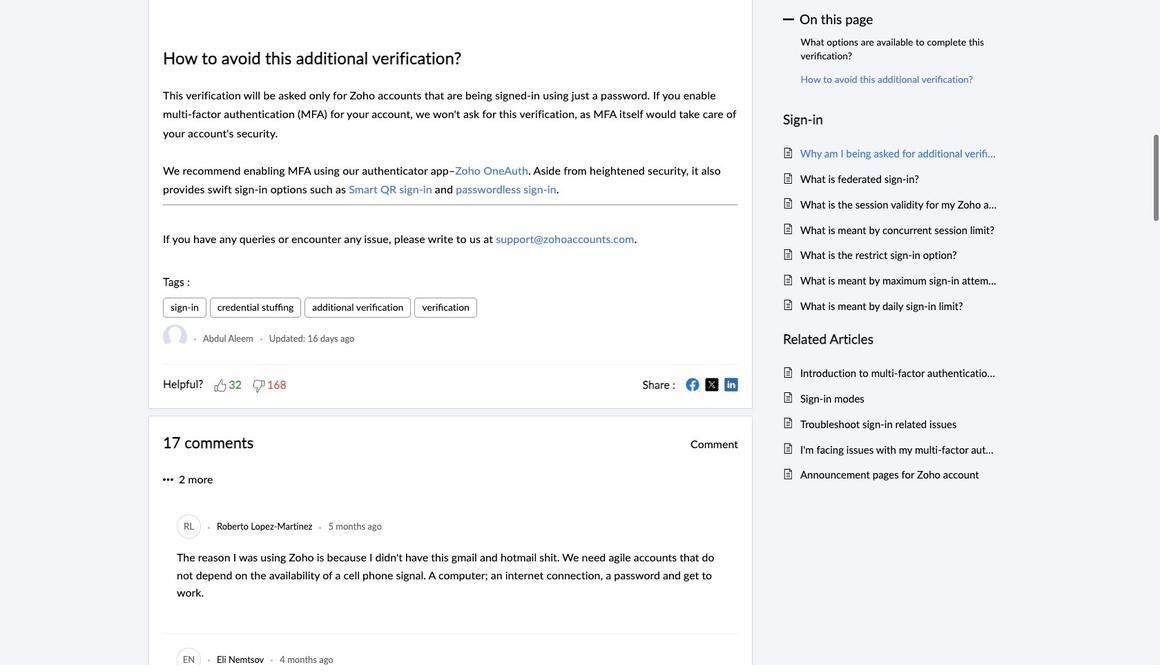 Task type: vqa. For each thing, say whether or not it's contained in the screenshot.
heading
yes



Task type: describe. For each thing, give the bounding box(es) containing it.
1 heading from the top
[[784, 109, 999, 131]]



Task type: locate. For each thing, give the bounding box(es) containing it.
1 vertical spatial heading
[[784, 329, 999, 350]]

heading
[[784, 109, 999, 131], [784, 329, 999, 350]]

linkedin image
[[725, 378, 739, 392]]

0 vertical spatial heading
[[784, 109, 999, 131]]

twitter image
[[706, 378, 719, 392]]

facebook image
[[686, 378, 700, 392]]

2 heading from the top
[[784, 329, 999, 350]]



